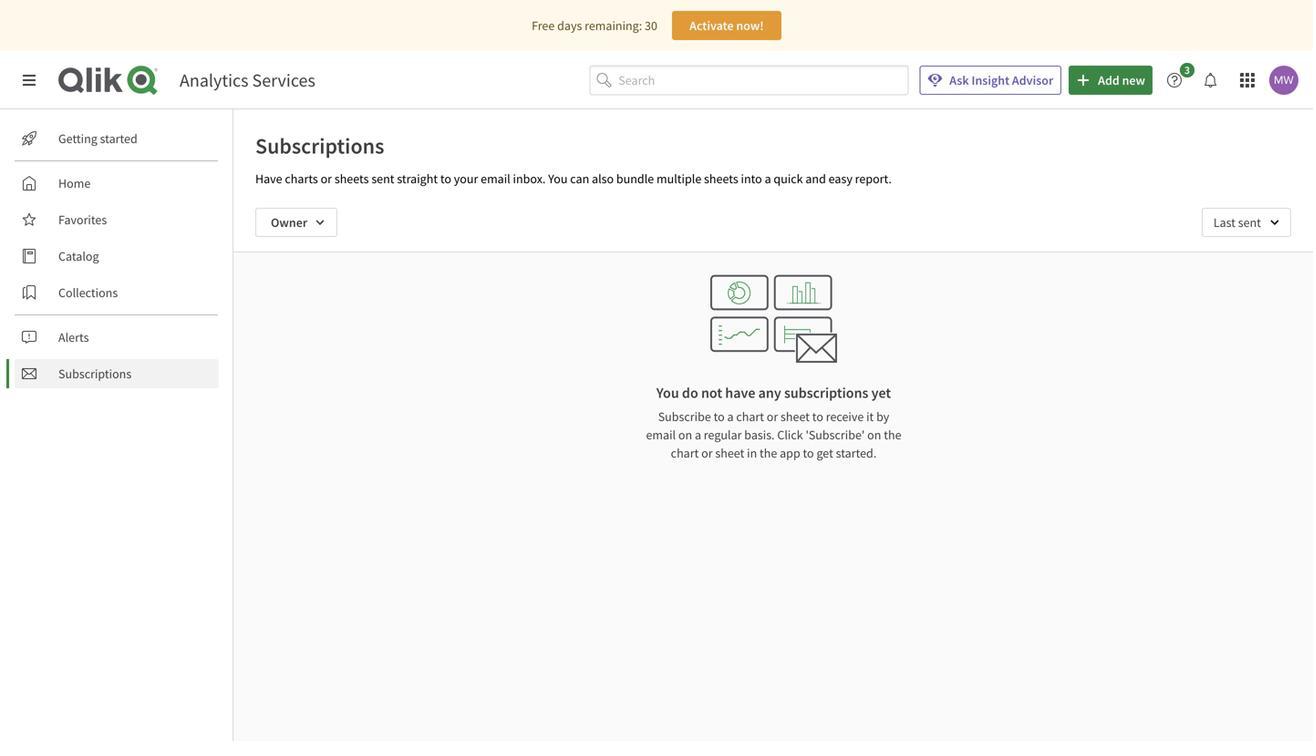Task type: describe. For each thing, give the bounding box(es) containing it.
subscriptions
[[784, 384, 869, 402]]

close sidebar menu image
[[22, 73, 36, 88]]

new
[[1122, 72, 1145, 88]]

by
[[876, 409, 889, 425]]

last
[[1214, 214, 1236, 231]]

app
[[780, 445, 800, 461]]

getting started link
[[15, 124, 219, 153]]

home
[[58, 175, 91, 192]]

you inside you do not have any subscriptions yet subscribe to a chart or sheet to receive it by email on a regular basis. click 'subscribe' on the chart or sheet in the app to get started.
[[656, 384, 679, 402]]

you do not have any subscriptions yet subscribe to a chart or sheet to receive it by email on a regular basis. click 'subscribe' on the chart or sheet in the app to get started.
[[646, 384, 901, 461]]

collections link
[[15, 278, 219, 307]]

insight
[[972, 72, 1010, 88]]

can
[[570, 171, 589, 187]]

free
[[532, 17, 555, 34]]

1 vertical spatial the
[[760, 445, 777, 461]]

it
[[866, 409, 874, 425]]

2 on from the left
[[867, 427, 881, 443]]

to left get
[[803, 445, 814, 461]]

0 horizontal spatial a
[[695, 427, 701, 443]]

advisor
[[1012, 72, 1053, 88]]

in
[[747, 445, 757, 461]]

analytics services
[[180, 69, 315, 92]]

navigation pane element
[[0, 117, 233, 396]]

sent inside field
[[1238, 214, 1261, 231]]

started.
[[836, 445, 877, 461]]

inbox.
[[513, 171, 546, 187]]

also
[[592, 171, 614, 187]]

alerts
[[58, 329, 89, 346]]

0 horizontal spatial chart
[[671, 445, 699, 461]]

activate
[[690, 17, 734, 34]]

yet
[[871, 384, 891, 402]]

1 on from the left
[[678, 427, 692, 443]]

getting
[[58, 130, 97, 147]]

activate now!
[[690, 17, 764, 34]]

Last sent field
[[1202, 208, 1291, 237]]

receive
[[826, 409, 864, 425]]

catalog link
[[15, 242, 219, 271]]

have charts or sheets sent straight to your email inbox. you can also bundle multiple sheets into a quick and easy report.
[[255, 171, 892, 187]]

favorites link
[[15, 205, 219, 234]]

remaining:
[[585, 17, 642, 34]]

into
[[741, 171, 762, 187]]

1 horizontal spatial chart
[[736, 409, 764, 425]]

ask insight advisor button
[[920, 66, 1062, 95]]

have
[[255, 171, 282, 187]]

Search text field
[[619, 65, 909, 95]]

regular
[[704, 427, 742, 443]]

any
[[758, 384, 781, 402]]



Task type: vqa. For each thing, say whether or not it's contained in the screenshot.
the right per
no



Task type: locate. For each thing, give the bounding box(es) containing it.
quick
[[774, 171, 803, 187]]

subscriptions link
[[15, 359, 219, 388]]

now!
[[736, 17, 764, 34]]

2 sheets from the left
[[704, 171, 738, 187]]

a
[[765, 171, 771, 187], [727, 409, 734, 425], [695, 427, 701, 443]]

you left can
[[548, 171, 568, 187]]

subscriptions down alerts on the top left
[[58, 366, 132, 382]]

last sent
[[1214, 214, 1261, 231]]

filters region
[[233, 193, 1313, 252]]

2 vertical spatial a
[[695, 427, 701, 443]]

basis.
[[744, 427, 775, 443]]

to up regular
[[714, 409, 725, 425]]

2 vertical spatial or
[[701, 445, 713, 461]]

email down subscribe
[[646, 427, 676, 443]]

the down the "by"
[[884, 427, 901, 443]]

0 vertical spatial sent
[[371, 171, 394, 187]]

analytics
[[180, 69, 249, 92]]

a down subscribe
[[695, 427, 701, 443]]

easy
[[829, 171, 853, 187]]

0 horizontal spatial on
[[678, 427, 692, 443]]

chart
[[736, 409, 764, 425], [671, 445, 699, 461]]

sent right 'last'
[[1238, 214, 1261, 231]]

sheet up click
[[781, 409, 810, 425]]

0 horizontal spatial subscriptions
[[58, 366, 132, 382]]

1 horizontal spatial you
[[656, 384, 679, 402]]

2 horizontal spatial or
[[767, 409, 778, 425]]

sheets right charts
[[335, 171, 369, 187]]

owner button
[[255, 208, 337, 237]]

1 horizontal spatial sheets
[[704, 171, 738, 187]]

sheet down regular
[[715, 445, 744, 461]]

or right charts
[[321, 171, 332, 187]]

add new button
[[1069, 66, 1153, 95]]

straight
[[397, 171, 438, 187]]

alerts link
[[15, 323, 219, 352]]

1 horizontal spatial email
[[646, 427, 676, 443]]

subscriptions
[[255, 132, 384, 160], [58, 366, 132, 382]]

1 sheets from the left
[[335, 171, 369, 187]]

charts
[[285, 171, 318, 187]]

0 vertical spatial sheet
[[781, 409, 810, 425]]

free days remaining: 30
[[532, 17, 657, 34]]

add new
[[1098, 72, 1145, 88]]

1 vertical spatial subscriptions
[[58, 366, 132, 382]]

catalog
[[58, 248, 99, 264]]

a up regular
[[727, 409, 734, 425]]

your
[[454, 171, 478, 187]]

3 button
[[1160, 63, 1200, 95]]

0 horizontal spatial or
[[321, 171, 332, 187]]

'subscribe'
[[806, 427, 865, 443]]

0 vertical spatial you
[[548, 171, 568, 187]]

1 horizontal spatial the
[[884, 427, 901, 443]]

0 horizontal spatial sheets
[[335, 171, 369, 187]]

sent left straight
[[371, 171, 394, 187]]

email inside you do not have any subscriptions yet subscribe to a chart or sheet to receive it by email on a regular basis. click 'subscribe' on the chart or sheet in the app to get started.
[[646, 427, 676, 443]]

1 vertical spatial you
[[656, 384, 679, 402]]

activate now! link
[[672, 11, 781, 40]]

bundle
[[616, 171, 654, 187]]

1 vertical spatial a
[[727, 409, 734, 425]]

sheets
[[335, 171, 369, 187], [704, 171, 738, 187]]

started
[[100, 130, 137, 147]]

0 vertical spatial chart
[[736, 409, 764, 425]]

1 vertical spatial email
[[646, 427, 676, 443]]

1 horizontal spatial subscriptions
[[255, 132, 384, 160]]

ask insight advisor
[[950, 72, 1053, 88]]

1 vertical spatial chart
[[671, 445, 699, 461]]

30
[[645, 17, 657, 34]]

ask
[[950, 72, 969, 88]]

analytics services element
[[180, 69, 315, 92]]

a right into
[[765, 171, 771, 187]]

on
[[678, 427, 692, 443], [867, 427, 881, 443]]

1 vertical spatial sheet
[[715, 445, 744, 461]]

subscriptions inside navigation pane element
[[58, 366, 132, 382]]

1 horizontal spatial on
[[867, 427, 881, 443]]

have
[[725, 384, 755, 402]]

0 vertical spatial subscriptions
[[255, 132, 384, 160]]

not
[[701, 384, 722, 402]]

favorites
[[58, 212, 107, 228]]

services
[[252, 69, 315, 92]]

the right in
[[760, 445, 777, 461]]

get
[[817, 445, 833, 461]]

1 horizontal spatial sheet
[[781, 409, 810, 425]]

the
[[884, 427, 901, 443], [760, 445, 777, 461]]

and
[[806, 171, 826, 187]]

collections
[[58, 285, 118, 301]]

on down subscribe
[[678, 427, 692, 443]]

0 horizontal spatial email
[[481, 171, 510, 187]]

0 vertical spatial a
[[765, 171, 771, 187]]

0 horizontal spatial you
[[548, 171, 568, 187]]

email
[[481, 171, 510, 187], [646, 427, 676, 443]]

sheet
[[781, 409, 810, 425], [715, 445, 744, 461]]

days
[[557, 17, 582, 34]]

add
[[1098, 72, 1120, 88]]

multiple
[[657, 171, 702, 187]]

chart down subscribe
[[671, 445, 699, 461]]

0 vertical spatial email
[[481, 171, 510, 187]]

getting started
[[58, 130, 137, 147]]

1 horizontal spatial sent
[[1238, 214, 1261, 231]]

subscribe
[[658, 409, 711, 425]]

to
[[440, 171, 451, 187], [714, 409, 725, 425], [812, 409, 823, 425], [803, 445, 814, 461]]

0 horizontal spatial sheet
[[715, 445, 744, 461]]

on down it
[[867, 427, 881, 443]]

1 horizontal spatial or
[[701, 445, 713, 461]]

chart up 'basis.'
[[736, 409, 764, 425]]

do
[[682, 384, 698, 402]]

you
[[548, 171, 568, 187], [656, 384, 679, 402]]

0 horizontal spatial sent
[[371, 171, 394, 187]]

3
[[1185, 63, 1190, 77]]

or down regular
[[701, 445, 713, 461]]

1 horizontal spatial a
[[727, 409, 734, 425]]

home link
[[15, 169, 219, 198]]

click
[[777, 427, 803, 443]]

sheets left into
[[704, 171, 738, 187]]

0 vertical spatial or
[[321, 171, 332, 187]]

0 vertical spatial the
[[884, 427, 901, 443]]

2 horizontal spatial a
[[765, 171, 771, 187]]

maria williams image
[[1269, 66, 1299, 95]]

report.
[[855, 171, 892, 187]]

sent
[[371, 171, 394, 187], [1238, 214, 1261, 231]]

1 vertical spatial sent
[[1238, 214, 1261, 231]]

to down subscriptions on the right of the page
[[812, 409, 823, 425]]

to left 'your'
[[440, 171, 451, 187]]

owner
[[271, 214, 307, 231]]

subscriptions up charts
[[255, 132, 384, 160]]

1 vertical spatial or
[[767, 409, 778, 425]]

or
[[321, 171, 332, 187], [767, 409, 778, 425], [701, 445, 713, 461]]

you left do
[[656, 384, 679, 402]]

searchbar element
[[589, 65, 909, 95]]

or up 'basis.'
[[767, 409, 778, 425]]

email right 'your'
[[481, 171, 510, 187]]

0 horizontal spatial the
[[760, 445, 777, 461]]



